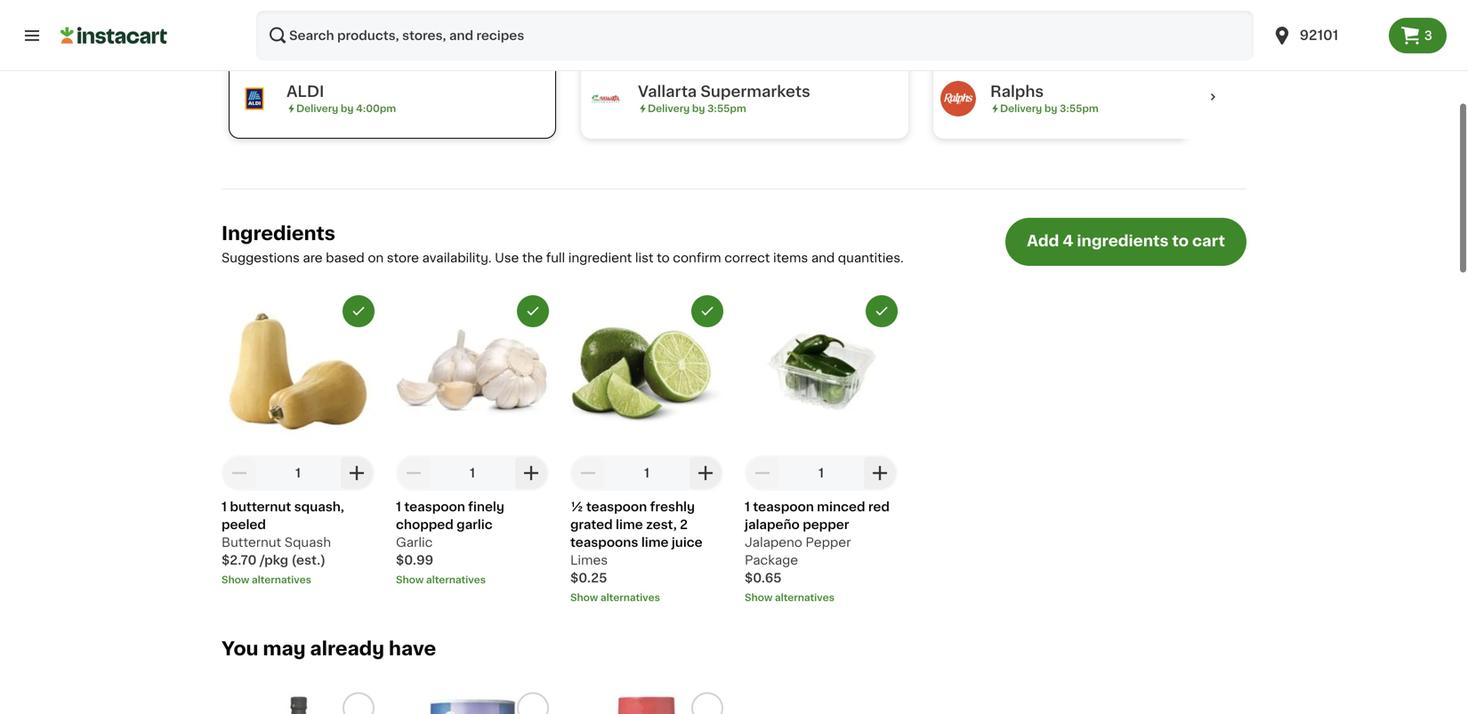 Task type: describe. For each thing, give the bounding box(es) containing it.
teaspoon for lime
[[587, 501, 647, 514]]

1 teaspoon minced red jalapeño pepper jalapeno pepper package $0.65 show alternatives
[[745, 501, 890, 603]]

stores inside show all stores (28) button
[[1146, 13, 1196, 28]]

alternatives inside "1 teaspoon finely chopped garlic garlic $0.99 show alternatives"
[[426, 575, 486, 585]]

on
[[368, 252, 384, 264]]

list
[[635, 252, 654, 264]]

jalapeno
[[745, 537, 803, 549]]

delivery for ralphs
[[1001, 104, 1043, 113]]

delivery for aldi
[[296, 104, 338, 113]]

2
[[680, 519, 688, 531]]

show inside ½ teaspoon freshly grated lime zest, 2 teaspoons lime juice limes $0.25 show alternatives
[[571, 593, 598, 603]]

(est.)
[[291, 554, 326, 567]]

3
[[1425, 29, 1433, 42]]

show alternatives button for alternatives
[[396, 573, 549, 587]]

1 up zest,
[[645, 467, 650, 480]]

squash,
[[294, 501, 344, 514]]

1 up minced
[[819, 467, 824, 480]]

0 horizontal spatial stores
[[257, 15, 297, 28]]

confirm
[[673, 252, 722, 264]]

1 inside the 1 teaspoon minced red jalapeño pepper jalapeno pepper package $0.65 show alternatives
[[745, 501, 750, 514]]

cart
[[1193, 234, 1226, 249]]

unselect item image for 1 teaspoon minced red jalapeño pepper
[[874, 303, 890, 319]]

finely
[[468, 501, 505, 514]]

delivery by 3:55pm for ralphs
[[1001, 104, 1099, 113]]

alternatives inside ½ teaspoon freshly grated lime zest, 2 teaspoons lime juice limes $0.25 show alternatives
[[601, 593, 660, 603]]

unselect item image for ½ teaspoon freshly grated lime zest, 2 teaspoons lime juice
[[700, 303, 716, 319]]

zest,
[[646, 519, 677, 531]]

3 button
[[1389, 18, 1447, 53]]

nearby.
[[300, 15, 347, 28]]

show inside button
[[1076, 13, 1120, 28]]

add 4 ingredients to cart button
[[1006, 218, 1247, 266]]

0 vertical spatial lime
[[616, 519, 643, 531]]

chopped
[[396, 519, 454, 531]]

show alternatives button for package
[[745, 591, 898, 605]]

1 inside "1 teaspoon finely chopped garlic garlic $0.99 show alternatives"
[[396, 501, 401, 514]]

1 teaspoon finely chopped garlic garlic $0.99 show alternatives
[[396, 501, 505, 585]]

shop stores nearby.
[[222, 15, 347, 28]]

butternut
[[222, 537, 281, 549]]

1 up finely
[[470, 467, 475, 480]]

(28)
[[1200, 13, 1233, 28]]

all
[[1124, 13, 1142, 28]]

92101
[[1300, 29, 1339, 42]]

jalapeño
[[745, 519, 800, 531]]

aldi
[[287, 84, 324, 99]]

minced
[[817, 501, 866, 514]]

92101 button
[[1261, 11, 1389, 61]]

are
[[303, 252, 323, 264]]

$2.70
[[222, 554, 257, 567]]

1 up squash,
[[296, 467, 301, 480]]

ralphs
[[991, 84, 1044, 99]]

show inside "1 teaspoon finely chopped garlic garlic $0.99 show alternatives"
[[396, 575, 424, 585]]

juice
[[672, 537, 703, 549]]

suggestions are based on store availability. use the full ingredient list to confirm correct items and quantities.
[[222, 252, 904, 264]]

4:00pm
[[356, 104, 396, 113]]

use
[[495, 252, 519, 264]]

garlic
[[396, 537, 433, 549]]

decrement quantity image for ½ teaspoon freshly grated lime zest, 2 teaspoons lime juice
[[578, 463, 599, 484]]

delivery by 3:55pm for vallarta supermarkets
[[648, 104, 747, 113]]

by for ralphs
[[1045, 104, 1058, 113]]

teaspoon for garlic
[[404, 501, 465, 514]]

pepper
[[803, 519, 850, 531]]

3:55pm for ralphs
[[1060, 104, 1099, 113]]

1 vertical spatial to
[[657, 252, 670, 264]]

the
[[522, 252, 543, 264]]

quantities.
[[838, 252, 904, 264]]

alternatives inside "1 butternut squash, peeled butternut squash $2.70 /pkg (est.) show alternatives"
[[252, 575, 311, 585]]

decrement quantity image for 1 teaspoon finely chopped garlic
[[403, 463, 425, 484]]

add 4 ingredients to cart
[[1027, 234, 1226, 249]]

vallarta supermarkets
[[638, 84, 811, 99]]

unselect item image for 1 teaspoon finely chopped garlic
[[525, 303, 541, 319]]

$0.25
[[571, 572, 607, 585]]

butternut
[[230, 501, 291, 514]]

show alternatives button for (est.)
[[222, 573, 375, 587]]

increment quantity image for ½ teaspoon freshly grated lime zest, 2 teaspoons lime juice
[[695, 463, 717, 484]]

ingredient
[[569, 252, 632, 264]]

items
[[774, 252, 809, 264]]



Task type: locate. For each thing, give the bounding box(es) containing it.
decrement quantity image for 1 butternut squash, peeled
[[229, 463, 250, 484]]

alternatives down $0.25
[[601, 593, 660, 603]]

1 decrement quantity image from the left
[[229, 463, 250, 484]]

supermarkets
[[701, 84, 811, 99]]

show alternatives button down (est.)
[[222, 573, 375, 587]]

1 horizontal spatial to
[[1173, 234, 1189, 249]]

show inside "1 butternut squash, peeled butternut squash $2.70 /pkg (est.) show alternatives"
[[222, 575, 249, 585]]

lime down zest,
[[642, 537, 669, 549]]

1 horizontal spatial 3:55pm
[[1060, 104, 1099, 113]]

alternatives down '/pkg'
[[252, 575, 311, 585]]

1 inside "1 butternut squash, peeled butternut squash $2.70 /pkg (est.) show alternatives"
[[222, 501, 227, 514]]

based
[[326, 252, 365, 264]]

teaspoon inside ½ teaspoon freshly grated lime zest, 2 teaspoons lime juice limes $0.25 show alternatives
[[587, 501, 647, 514]]

½ teaspoon freshly grated lime zest, 2 teaspoons lime juice limes $0.25 show alternatives
[[571, 501, 703, 603]]

1 horizontal spatial stores
[[1146, 13, 1196, 28]]

grated
[[571, 519, 613, 531]]

alternatives down $0.99
[[426, 575, 486, 585]]

0 vertical spatial to
[[1173, 234, 1189, 249]]

stores right shop
[[257, 15, 297, 28]]

2 delivery from the left
[[648, 104, 690, 113]]

1 horizontal spatial unselect item image
[[700, 303, 716, 319]]

0 horizontal spatial 3:55pm
[[708, 104, 747, 113]]

0 horizontal spatial decrement quantity image
[[229, 463, 250, 484]]

1 horizontal spatial delivery by 3:55pm
[[1001, 104, 1099, 113]]

1 horizontal spatial increment quantity image
[[521, 463, 542, 484]]

1 horizontal spatial delivery
[[648, 104, 690, 113]]

show alternatives button for lime
[[571, 591, 724, 605]]

2 delivery by 3:55pm from the left
[[1001, 104, 1099, 113]]

aldi image
[[237, 81, 272, 117]]

correct
[[725, 252, 770, 264]]

2 increment quantity image from the left
[[521, 463, 542, 484]]

teaspoon inside the 1 teaspoon minced red jalapeño pepper jalapeno pepper package $0.65 show alternatives
[[753, 501, 814, 514]]

unselect item image for 1 butternut squash, peeled
[[351, 303, 367, 319]]

0 horizontal spatial unselect item image
[[525, 303, 541, 319]]

decrement quantity image
[[752, 463, 774, 484]]

2 unselect item image from the left
[[874, 303, 890, 319]]

1 unselect item image from the left
[[351, 303, 367, 319]]

0 horizontal spatial unselect item image
[[351, 303, 367, 319]]

4
[[1063, 234, 1074, 249]]

delivery
[[296, 104, 338, 113], [648, 104, 690, 113], [1001, 104, 1043, 113]]

3 decrement quantity image from the left
[[578, 463, 599, 484]]

lime up teaspoons on the bottom of page
[[616, 519, 643, 531]]

1 up peeled
[[222, 501, 227, 514]]

show all stores (28) button
[[1076, 11, 1247, 30]]

1 unselect item image from the left
[[525, 303, 541, 319]]

ralphs image
[[941, 81, 977, 117]]

3 delivery from the left
[[1001, 104, 1043, 113]]

store
[[387, 252, 419, 264]]

0 horizontal spatial increment quantity image
[[346, 463, 368, 484]]

3 increment quantity image from the left
[[695, 463, 717, 484]]

decrement quantity image
[[229, 463, 250, 484], [403, 463, 425, 484], [578, 463, 599, 484]]

to inside "button"
[[1173, 234, 1189, 249]]

teaspoon inside "1 teaspoon finely chopped garlic garlic $0.99 show alternatives"
[[404, 501, 465, 514]]

1 3:55pm from the left
[[708, 104, 747, 113]]

show alternatives button down $0.25
[[571, 591, 724, 605]]

alternatives
[[252, 575, 311, 585], [426, 575, 486, 585], [601, 593, 660, 603], [775, 593, 835, 603]]

delivery by 3:55pm
[[648, 104, 747, 113], [1001, 104, 1099, 113]]

delivery down vallarta
[[648, 104, 690, 113]]

peeled
[[222, 519, 266, 531]]

vallarta
[[638, 84, 697, 99]]

½
[[571, 501, 583, 514]]

unselect item image
[[351, 303, 367, 319], [874, 303, 890, 319]]

to left cart
[[1173, 234, 1189, 249]]

show inside the 1 teaspoon minced red jalapeño pepper jalapeno pepper package $0.65 show alternatives
[[745, 593, 773, 603]]

2 horizontal spatial decrement quantity image
[[578, 463, 599, 484]]

$0.65
[[745, 572, 782, 585]]

teaspoon for jalapeño
[[753, 501, 814, 514]]

freshly
[[650, 501, 695, 514]]

by
[[341, 104, 354, 113], [692, 104, 705, 113], [1045, 104, 1058, 113]]

None search field
[[256, 11, 1254, 61]]

2 horizontal spatial increment quantity image
[[695, 463, 717, 484]]

pepper
[[806, 537, 851, 549]]

show
[[1076, 13, 1120, 28], [222, 575, 249, 585], [396, 575, 424, 585], [571, 593, 598, 603], [745, 593, 773, 603]]

stores
[[1146, 13, 1196, 28], [257, 15, 297, 28]]

unselect item image down quantities. in the top right of the page
[[874, 303, 890, 319]]

3:55pm for vallarta supermarkets
[[708, 104, 747, 113]]

increment quantity image
[[346, 463, 368, 484], [521, 463, 542, 484], [695, 463, 717, 484]]

0 horizontal spatial to
[[657, 252, 670, 264]]

/pkg
[[260, 554, 288, 567]]

increment quantity image for 1 butternut squash, peeled
[[346, 463, 368, 484]]

delivery for vallarta supermarkets
[[648, 104, 690, 113]]

show alternatives button down pepper
[[745, 591, 898, 605]]

unselect item image
[[525, 303, 541, 319], [700, 303, 716, 319]]

limes
[[571, 554, 608, 567]]

show down $2.70
[[222, 575, 249, 585]]

alternatives down $0.65
[[775, 593, 835, 603]]

3 by from the left
[[1045, 104, 1058, 113]]

$0.99
[[396, 554, 434, 567]]

1 increment quantity image from the left
[[346, 463, 368, 484]]

1 up jalapeño
[[745, 501, 750, 514]]

delivery by 4:00pm
[[296, 104, 396, 113]]

teaspoon up jalapeño
[[753, 501, 814, 514]]

1 horizontal spatial unselect item image
[[874, 303, 890, 319]]

vallarta supermarkets image
[[588, 81, 624, 117]]

1 horizontal spatial by
[[692, 104, 705, 113]]

1 horizontal spatial decrement quantity image
[[403, 463, 425, 484]]

2 horizontal spatial delivery
[[1001, 104, 1043, 113]]

2 horizontal spatial by
[[1045, 104, 1058, 113]]

2 teaspoon from the left
[[587, 501, 647, 514]]

teaspoon up chopped
[[404, 501, 465, 514]]

delivery by 3:55pm down vallarta supermarkets
[[648, 104, 747, 113]]

to
[[1173, 234, 1189, 249], [657, 252, 670, 264]]

show all stores (28)
[[1076, 13, 1233, 28]]

alternatives inside the 1 teaspoon minced red jalapeño pepper jalapeno pepper package $0.65 show alternatives
[[775, 593, 835, 603]]

1 butternut squash, peeled butternut squash $2.70 /pkg (est.) show alternatives
[[222, 501, 344, 585]]

0 horizontal spatial delivery by 3:55pm
[[648, 104, 747, 113]]

0 horizontal spatial delivery
[[296, 104, 338, 113]]

2 horizontal spatial teaspoon
[[753, 501, 814, 514]]

decrement quantity image up chopped
[[403, 463, 425, 484]]

to right list
[[657, 252, 670, 264]]

2 unselect item image from the left
[[700, 303, 716, 319]]

show left 'all'
[[1076, 13, 1120, 28]]

2 by from the left
[[692, 104, 705, 113]]

1 horizontal spatial teaspoon
[[587, 501, 647, 514]]

increment quantity image
[[870, 463, 891, 484]]

Search field
[[256, 11, 1254, 61]]

1 delivery by 3:55pm from the left
[[648, 104, 747, 113]]

add
[[1027, 234, 1060, 249]]

decrement quantity image up butternut
[[229, 463, 250, 484]]

1 teaspoon from the left
[[404, 501, 465, 514]]

1 delivery from the left
[[296, 104, 338, 113]]

unselect item image down the
[[525, 303, 541, 319]]

shop
[[222, 15, 254, 28]]

teaspoon up grated
[[587, 501, 647, 514]]

delivery by 3:55pm down ralphs
[[1001, 104, 1099, 113]]

show down $0.99
[[396, 575, 424, 585]]

stores right 'all'
[[1146, 13, 1196, 28]]

suggestions
[[222, 252, 300, 264]]

delivery down ralphs
[[1001, 104, 1043, 113]]

red
[[869, 501, 890, 514]]

92101 button
[[1272, 11, 1379, 61]]

increment quantity image for 1 teaspoon finely chopped garlic
[[521, 463, 542, 484]]

lime
[[616, 519, 643, 531], [642, 537, 669, 549]]

full
[[546, 252, 565, 264]]

3 teaspoon from the left
[[753, 501, 814, 514]]

instacart logo image
[[61, 25, 167, 46]]

teaspoons
[[571, 537, 639, 549]]

show down $0.25
[[571, 593, 598, 603]]

ingredients
[[1077, 234, 1169, 249]]

show alternatives button down garlic on the bottom
[[396, 573, 549, 587]]

teaspoon
[[404, 501, 465, 514], [587, 501, 647, 514], [753, 501, 814, 514]]

0 horizontal spatial by
[[341, 104, 354, 113]]

3:55pm
[[708, 104, 747, 113], [1060, 104, 1099, 113]]

2 3:55pm from the left
[[1060, 104, 1099, 113]]

and
[[812, 252, 835, 264]]

availability.
[[422, 252, 492, 264]]

product group
[[222, 295, 375, 587], [396, 295, 549, 587], [571, 295, 724, 605], [745, 295, 898, 605], [222, 693, 375, 715], [396, 693, 549, 715], [571, 693, 724, 715]]

by for aldi
[[341, 104, 354, 113]]

squash
[[285, 537, 331, 549]]

unselect item image down based
[[351, 303, 367, 319]]

garlic
[[457, 519, 493, 531]]

delivery down aldi
[[296, 104, 338, 113]]

decrement quantity image up ½
[[578, 463, 599, 484]]

2 decrement quantity image from the left
[[403, 463, 425, 484]]

1 vertical spatial lime
[[642, 537, 669, 549]]

unselect item image down confirm
[[700, 303, 716, 319]]

1 up chopped
[[396, 501, 401, 514]]

0 horizontal spatial teaspoon
[[404, 501, 465, 514]]

by for vallarta supermarkets
[[692, 104, 705, 113]]

1
[[296, 467, 301, 480], [470, 467, 475, 480], [645, 467, 650, 480], [819, 467, 824, 480], [222, 501, 227, 514], [396, 501, 401, 514], [745, 501, 750, 514]]

1 by from the left
[[341, 104, 354, 113]]

show down $0.65
[[745, 593, 773, 603]]

show alternatives button
[[222, 573, 375, 587], [396, 573, 549, 587], [571, 591, 724, 605], [745, 591, 898, 605]]

package
[[745, 554, 799, 567]]



Task type: vqa. For each thing, say whether or not it's contained in the screenshot.
Show all stores (28) BUTTON
yes



